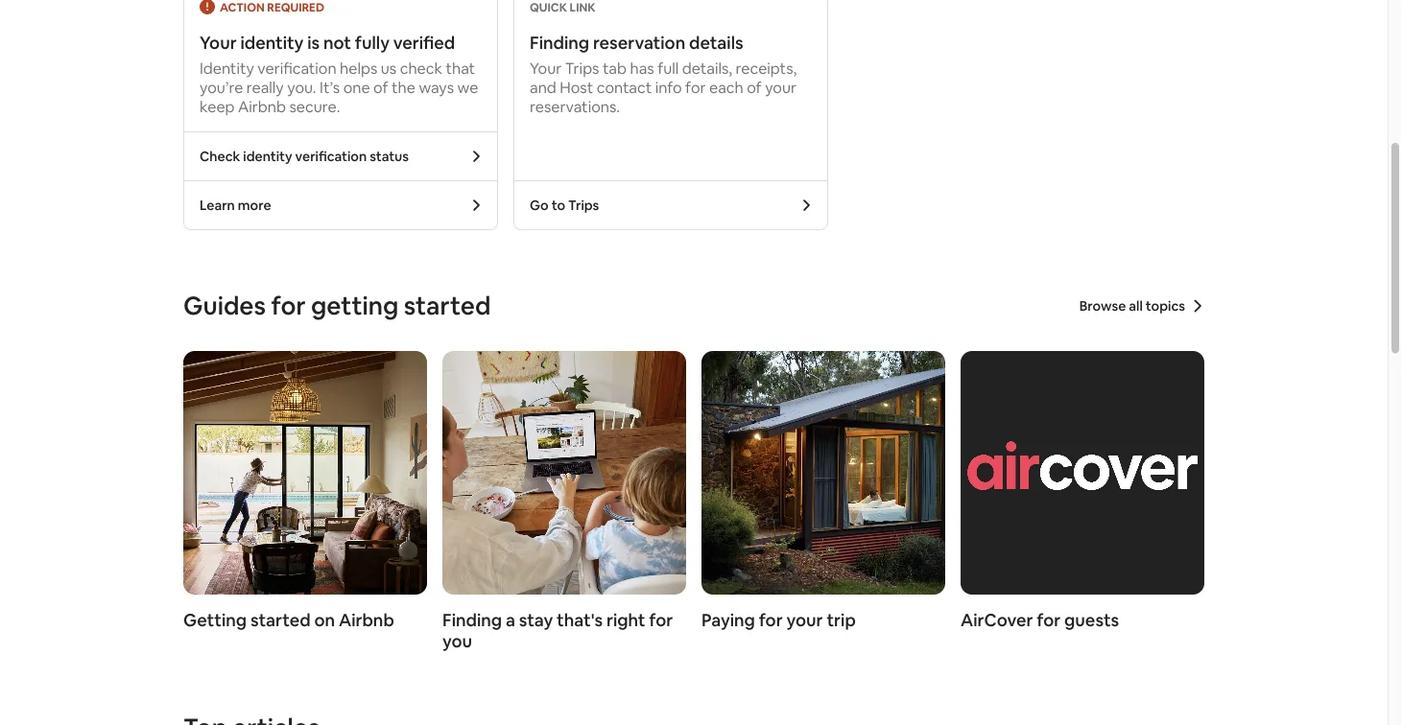 Task type: vqa. For each thing, say whether or not it's contained in the screenshot.
the leftmost Your
yes



Task type: locate. For each thing, give the bounding box(es) containing it.
airbnb right on
[[339, 609, 394, 632]]

finding left a
[[442, 609, 502, 632]]

contact
[[597, 77, 652, 97]]

identity inside "link"
[[243, 148, 292, 165]]

adult and child sitting at a table, searching airbnb listings on a laptop. image
[[442, 351, 686, 595]]

1 horizontal spatial airbnb
[[339, 609, 394, 632]]

paying for your trip
[[702, 609, 856, 632]]

0 vertical spatial your
[[765, 77, 797, 97]]

finding inside finding a stay that's right for you
[[442, 609, 502, 632]]

required
[[267, 0, 324, 15]]

1 vertical spatial trips
[[568, 197, 599, 214]]

you're
[[200, 77, 243, 97]]

0 horizontal spatial airbnb
[[238, 96, 286, 116]]

your inside your trips tab has full details, receipts, and host contact info for each of your reservations.
[[765, 77, 797, 97]]

topics
[[1146, 298, 1185, 315]]

us
[[381, 58, 397, 78]]

the
[[392, 77, 415, 97]]

airbnb left you.
[[238, 96, 286, 116]]

host
[[560, 77, 593, 97]]

your left trip
[[786, 609, 823, 632]]

2 of from the left
[[747, 77, 762, 97]]

guides for getting started
[[183, 290, 491, 322]]

trips left tab
[[565, 58, 599, 78]]

finding for finding a stay that's right for you
[[442, 609, 502, 632]]

1 horizontal spatial of
[[747, 77, 762, 97]]

learn
[[200, 197, 235, 214]]

for for paying for your trip
[[759, 609, 783, 632]]

verification down is
[[258, 58, 336, 78]]

0 horizontal spatial started
[[250, 609, 311, 632]]

getting
[[183, 609, 247, 632]]

for for guides for getting started
[[271, 290, 306, 322]]

for for aircover for guests
[[1037, 609, 1061, 632]]

for right the "info"
[[685, 77, 706, 97]]

status
[[370, 148, 409, 165]]

helps
[[340, 58, 377, 78]]

to
[[551, 197, 565, 214]]

1 vertical spatial your
[[530, 58, 562, 78]]

1 vertical spatial finding
[[442, 609, 502, 632]]

for
[[685, 77, 706, 97], [271, 290, 306, 322], [649, 609, 673, 632], [759, 609, 783, 632], [1037, 609, 1061, 632]]

airbnb
[[238, 96, 286, 116], [339, 609, 394, 632]]

right
[[607, 609, 645, 632]]

1 vertical spatial airbnb
[[339, 609, 394, 632]]

1 vertical spatial started
[[250, 609, 311, 632]]

your up reservations.
[[530, 58, 562, 78]]

0 horizontal spatial finding
[[442, 609, 502, 632]]

1 vertical spatial your
[[786, 609, 823, 632]]

browse all topics link
[[1079, 298, 1204, 315]]

0 vertical spatial airbnb
[[238, 96, 286, 116]]

0 horizontal spatial of
[[373, 77, 388, 97]]

1 of from the left
[[373, 77, 388, 97]]

check identity verification status
[[200, 148, 409, 165]]

0 vertical spatial finding
[[530, 32, 589, 54]]

full
[[658, 58, 679, 78]]

1 horizontal spatial finding
[[530, 32, 589, 54]]

reservation
[[593, 32, 685, 54]]

identity right check
[[243, 148, 292, 165]]

trips right to
[[568, 197, 599, 214]]

not
[[323, 32, 351, 54]]

0 vertical spatial identity
[[240, 32, 304, 54]]

verification up learn more link
[[295, 148, 367, 165]]

for right the right
[[649, 609, 673, 632]]

of
[[373, 77, 388, 97], [747, 77, 762, 97]]

trips inside your trips tab has full details, receipts, and host contact info for each of your reservations.
[[565, 58, 599, 78]]

identity
[[240, 32, 304, 54], [243, 148, 292, 165]]

trips inside go to trips link
[[568, 197, 599, 214]]

1 horizontal spatial your
[[530, 58, 562, 78]]

each
[[709, 77, 744, 97]]

your inside your trips tab has full details, receipts, and host contact info for each of your reservations.
[[530, 58, 562, 78]]

your right each
[[765, 77, 797, 97]]

verification inside "link"
[[295, 148, 367, 165]]

that's
[[557, 609, 603, 632]]

finding
[[530, 32, 589, 54], [442, 609, 502, 632]]

of left the
[[373, 77, 388, 97]]

check
[[200, 148, 240, 165]]

for right guides
[[271, 290, 306, 322]]

the logo for aircover, in red and white letters, on a black background. image
[[961, 351, 1204, 595]]

0 vertical spatial trips
[[565, 58, 599, 78]]

for left guests
[[1037, 609, 1061, 632]]

finding down quick link
[[530, 32, 589, 54]]

link
[[570, 0, 596, 15]]

your
[[765, 77, 797, 97], [786, 609, 823, 632]]

details,
[[682, 58, 732, 78]]

you.
[[287, 77, 316, 97]]

a
[[506, 609, 515, 632]]

identity down action required
[[240, 32, 304, 54]]

verification
[[258, 58, 336, 78], [295, 148, 367, 165]]

of right each
[[747, 77, 762, 97]]

your trips tab has full details, receipts, and host contact info for each of your reservations.
[[530, 58, 797, 116]]

your
[[200, 32, 237, 54], [530, 58, 562, 78]]

for right paying
[[759, 609, 783, 632]]

fully
[[355, 32, 390, 54]]

paying for your trip link
[[702, 351, 945, 632]]

identity for your
[[240, 32, 304, 54]]

1 horizontal spatial started
[[404, 290, 491, 322]]

for inside finding a stay that's right for you
[[649, 609, 673, 632]]

aircover for guests link
[[961, 351, 1204, 632]]

0 vertical spatial verification
[[258, 58, 336, 78]]

is
[[307, 32, 320, 54]]

started
[[404, 290, 491, 322], [250, 609, 311, 632]]

stay
[[519, 609, 553, 632]]

your up 'identity'
[[200, 32, 237, 54]]

has
[[630, 58, 654, 78]]

keep
[[200, 96, 235, 116]]

1 vertical spatial verification
[[295, 148, 367, 165]]

your for your trips tab has full details, receipts, and host contact info for each of your reservations.
[[530, 58, 562, 78]]

0 horizontal spatial your
[[200, 32, 237, 54]]

started left on
[[250, 609, 311, 632]]

more
[[238, 197, 271, 214]]

learn more
[[200, 197, 271, 214]]

trips
[[565, 58, 599, 78], [568, 197, 599, 214]]

0 vertical spatial your
[[200, 32, 237, 54]]

1 vertical spatial identity
[[243, 148, 292, 165]]

of inside your trips tab has full details, receipts, and host contact info for each of your reservations.
[[747, 77, 762, 97]]

started right getting
[[404, 290, 491, 322]]

getting started on airbnb link
[[183, 351, 427, 632]]



Task type: describe. For each thing, give the bounding box(es) containing it.
action required
[[220, 0, 324, 15]]

finding for finding reservation details
[[530, 32, 589, 54]]

for inside your trips tab has full details, receipts, and host contact info for each of your reservations.
[[685, 77, 706, 97]]

aircover for guests
[[961, 609, 1119, 632]]

identity verification helps us check that you're really you. it's one of the ways we keep airbnb secure.
[[200, 58, 478, 116]]

go to trips link
[[514, 181, 827, 229]]

your identity is not fully verified
[[200, 32, 455, 54]]

browse all topics
[[1079, 298, 1185, 315]]

a house in the woods with floor to ceiling windows, with a person relaxing inside. image
[[702, 351, 945, 595]]

action
[[220, 0, 265, 15]]

tab
[[603, 58, 627, 78]]

check
[[400, 58, 442, 78]]

of inside the identity verification helps us check that you're really you. it's one of the ways we keep airbnb secure.
[[373, 77, 388, 97]]

go to trips
[[530, 197, 599, 214]]

reservations.
[[530, 96, 620, 116]]

go
[[530, 197, 549, 214]]

identity
[[200, 58, 254, 78]]

check identity verification status link
[[184, 132, 497, 180]]

ways
[[419, 77, 454, 97]]

really
[[246, 77, 284, 97]]

guests
[[1064, 609, 1119, 632]]

all
[[1129, 298, 1143, 315]]

finding a stay that's right for you
[[442, 609, 673, 653]]

getting
[[311, 290, 399, 322]]

finding a stay that's right for you link
[[442, 351, 686, 653]]

aircover
[[961, 609, 1033, 632]]

trip
[[827, 609, 856, 632]]

you
[[442, 631, 472, 653]]

airbnb inside the identity verification helps us check that you're really you. it's one of the ways we keep airbnb secure.
[[238, 96, 286, 116]]

on
[[314, 609, 335, 632]]

info
[[655, 77, 682, 97]]

receipts,
[[736, 58, 797, 78]]

paying
[[702, 609, 755, 632]]

we
[[457, 77, 478, 97]]

one
[[343, 77, 370, 97]]

0 vertical spatial started
[[404, 290, 491, 322]]

learn more link
[[184, 181, 497, 229]]

finding reservation details
[[530, 32, 743, 54]]

quick
[[530, 0, 567, 15]]

it's
[[320, 77, 340, 97]]

quick link
[[530, 0, 596, 15]]

identity for check
[[243, 148, 292, 165]]

verification inside the identity verification helps us check that you're really you. it's one of the ways we keep airbnb secure.
[[258, 58, 336, 78]]

secure.
[[289, 96, 340, 116]]

and
[[530, 77, 556, 97]]

your for your identity is not fully verified
[[200, 32, 237, 54]]

person opening a glass sliding door in a nicely designed space image
[[183, 351, 427, 595]]

details
[[689, 32, 743, 54]]

getting started on airbnb
[[183, 609, 394, 632]]

browse
[[1079, 298, 1126, 315]]

guides
[[183, 290, 266, 322]]

verified
[[393, 32, 455, 54]]

that
[[446, 58, 475, 78]]



